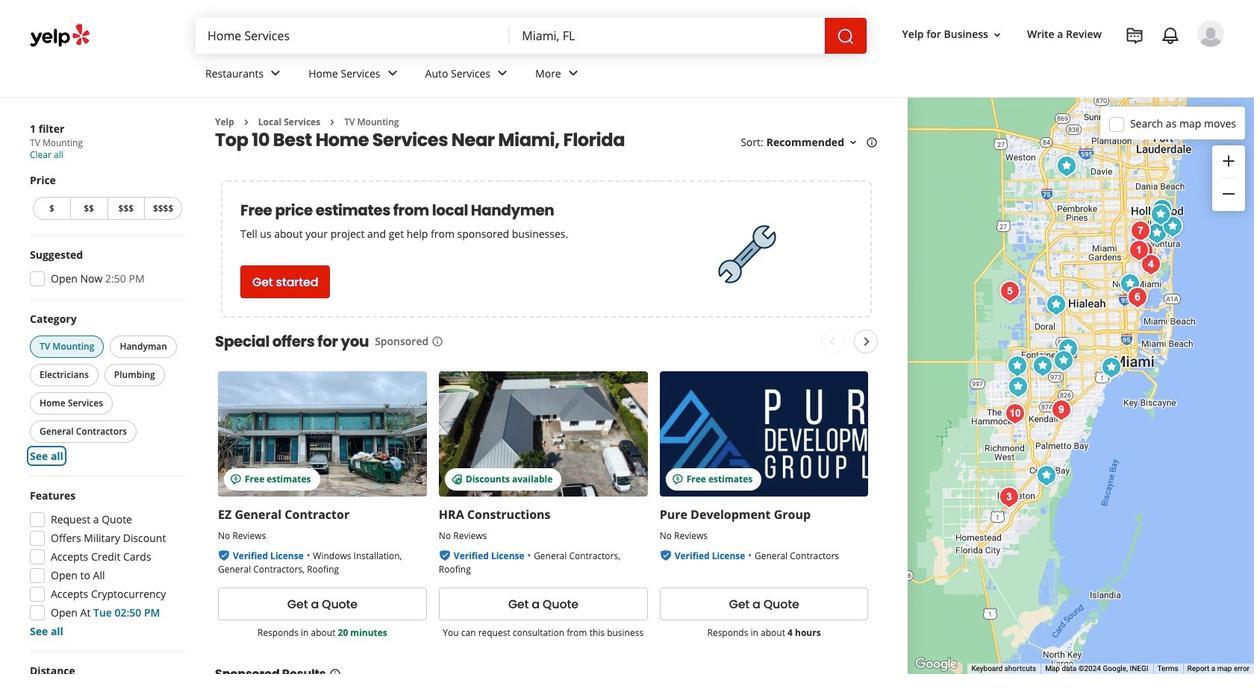Task type: describe. For each thing, give the bounding box(es) containing it.
user actions element
[[890, 19, 1245, 111]]

1 24 chevron down v2 image from the left
[[267, 65, 285, 82]]

tyniesha pierre - yaffe international realty image
[[1142, 218, 1172, 248]]

pure development group image
[[1003, 372, 1033, 402]]

next image
[[858, 333, 876, 351]]

miami-dade handyman image
[[995, 483, 1024, 513]]

eugene miami soul handyman image
[[1124, 236, 1154, 265]]

lion handyman services image
[[995, 277, 1025, 306]]

1 16 chevron right v2 image from the left
[[240, 116, 252, 128]]

fixmasters handyman image
[[1032, 461, 1062, 491]]

2 24 chevron down v2 image from the left
[[564, 65, 582, 82]]

16 chevron down v2 image
[[847, 137, 859, 149]]

projects image
[[1126, 27, 1144, 45]]

one empire construction image
[[1053, 334, 1083, 364]]

hyper construction image
[[1115, 269, 1145, 299]]

ivan almighty handyman image
[[1146, 200, 1176, 230]]

things to do, nail salons, plumbers search field
[[196, 18, 510, 54]]

16 free estimates v2 image for 2nd 16 verified v2 icon from left
[[672, 474, 684, 486]]

map region
[[908, 98, 1254, 675]]

new age handyman services image
[[1127, 234, 1157, 264]]

free price estimates from local handymen image
[[710, 218, 785, 292]]

full service usa image
[[1148, 194, 1177, 224]]

bxpoke designs image
[[1028, 351, 1058, 381]]

business categories element
[[193, 54, 1224, 97]]

handyman hub image
[[1136, 250, 1166, 280]]

16 discount available v2 image
[[451, 474, 463, 486]]

handy works express image
[[1123, 283, 1153, 312]]

google image
[[912, 656, 961, 675]]

16 info v2 image
[[329, 669, 341, 675]]

handyman vertex image
[[1129, 236, 1159, 266]]

generic n. image
[[1198, 20, 1224, 47]]



Task type: locate. For each thing, give the bounding box(es) containing it.
address, neighborhood, city, state or zip search field
[[510, 18, 825, 54]]

16 free estimates v2 image for 1st 16 verified v2 icon from left
[[230, 474, 242, 486]]

zoom out image
[[1220, 185, 1238, 203]]

construction integrated services image
[[1052, 151, 1082, 181]]

2 16 verified v2 image from the left
[[660, 550, 672, 562]]

0 horizontal spatial 24 chevron down v2 image
[[267, 65, 285, 82]]

2 16 free estimates v2 image from the left
[[672, 474, 684, 486]]

0 horizontal spatial 24 chevron down v2 image
[[494, 65, 511, 82]]

none field address, neighborhood, city, state or zip
[[510, 18, 825, 54]]

optima build contractors image
[[1003, 351, 1033, 381]]

0 horizontal spatial 16 info v2 image
[[432, 336, 444, 348]]

1 16 verified v2 image from the left
[[218, 550, 230, 562]]

16 free estimates v2 image
[[230, 474, 242, 486], [672, 474, 684, 486]]

none field things to do, nail salons, plumbers
[[196, 18, 510, 54]]

1 horizontal spatial 16 info v2 image
[[866, 137, 878, 149]]

1 16 free estimates v2 image from the left
[[230, 474, 242, 486]]

ez general contractor image
[[1049, 346, 1079, 376]]

24 chevron down v2 image
[[494, 65, 511, 82], [564, 65, 582, 82]]

16 chevron down v2 image
[[991, 29, 1003, 41]]

1 vertical spatial 16 info v2 image
[[432, 336, 444, 348]]

2 24 chevron down v2 image from the left
[[383, 65, 401, 82]]

1 horizontal spatial 16 verified v2 image
[[660, 550, 672, 562]]

16 verified v2 image
[[439, 550, 451, 562]]

2 16 chevron right v2 image from the left
[[326, 116, 338, 128]]

search image
[[837, 27, 855, 45]]

0 horizontal spatial 16 free estimates v2 image
[[230, 474, 242, 486]]

1 none field from the left
[[196, 18, 510, 54]]

just 1 plumbing image
[[1042, 290, 1071, 320]]

1 horizontal spatial 24 chevron down v2 image
[[383, 65, 401, 82]]

None search field
[[196, 18, 867, 54]]

notifications image
[[1162, 27, 1180, 45]]

0 horizontal spatial 16 chevron right v2 image
[[240, 116, 252, 128]]

global wolf image
[[1158, 212, 1188, 242]]

1 horizontal spatial 16 chevron right v2 image
[[326, 116, 338, 128]]

1 horizontal spatial 16 free estimates v2 image
[[672, 474, 684, 486]]

mykyta image
[[1126, 216, 1156, 246]]

1 24 chevron down v2 image from the left
[[494, 65, 511, 82]]

1 horizontal spatial 24 chevron down v2 image
[[564, 65, 582, 82]]

None field
[[196, 18, 510, 54], [510, 18, 825, 54]]

zoom in image
[[1220, 152, 1238, 170]]

amg certified services image
[[1000, 399, 1030, 429]]

eric farmelant -the ibis group at compass image
[[1097, 353, 1127, 383]]

we go assemble image
[[1047, 395, 1077, 425]]

group
[[1213, 146, 1245, 211], [30, 173, 185, 223], [25, 248, 185, 291], [27, 312, 185, 464], [25, 489, 185, 640]]

previous image
[[824, 333, 842, 351]]

16 chevron right v2 image
[[240, 116, 252, 128], [326, 116, 338, 128]]

24 chevron down v2 image
[[267, 65, 285, 82], [383, 65, 401, 82]]

0 vertical spatial 16 info v2 image
[[866, 137, 878, 149]]

2 none field from the left
[[510, 18, 825, 54]]

16 info v2 image
[[866, 137, 878, 149], [432, 336, 444, 348]]

0 horizontal spatial 16 verified v2 image
[[218, 550, 230, 562]]

16 verified v2 image
[[218, 550, 230, 562], [660, 550, 672, 562]]



Task type: vqa. For each thing, say whether or not it's contained in the screenshot.
Coffee within Starbucks Oleato™ Three New Beverage Expressions Your New Coffee Ritual
no



